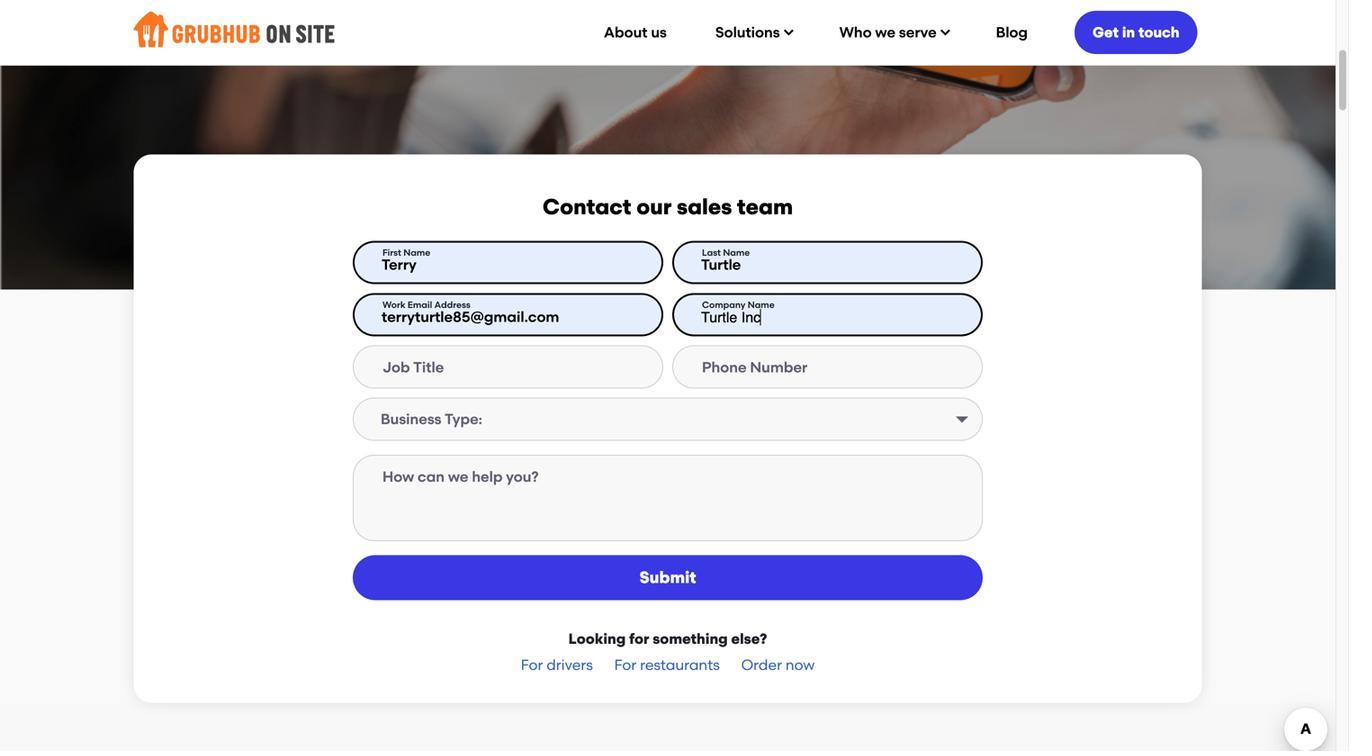 Task type: locate. For each thing, give the bounding box(es) containing it.
company
[[702, 299, 746, 310]]

blog link
[[977, 10, 1048, 54]]

contact
[[543, 194, 632, 220]]

job
[[383, 359, 410, 376]]

Work Email Address email field
[[353, 293, 664, 336]]

else?
[[732, 630, 768, 647]]

title
[[413, 359, 444, 376]]

1 for from the left
[[521, 656, 543, 674]]

for left drivers
[[521, 656, 543, 674]]

for restaurants link
[[615, 656, 720, 674]]

name for first name
[[404, 247, 431, 258]]

1 vertical spatial we
[[448, 468, 469, 485]]

you?
[[506, 468, 539, 485]]

work
[[383, 299, 406, 310]]

0 vertical spatial we
[[876, 24, 896, 41]]

1 horizontal spatial we
[[876, 24, 896, 41]]

business
[[381, 411, 442, 428]]

order
[[742, 656, 783, 674]]

contact our sales team
[[543, 194, 793, 220]]

touch
[[1139, 24, 1180, 41]]

business type:
[[381, 411, 483, 428]]

for
[[630, 630, 650, 647]]

name right company
[[748, 299, 775, 310]]

about us link
[[584, 10, 687, 54]]

help
[[472, 468, 503, 485]]

for down for
[[615, 656, 637, 674]]

for
[[521, 656, 543, 674], [615, 656, 637, 674]]

restaurants
[[640, 656, 720, 674]]

how
[[383, 468, 414, 485]]

company name
[[702, 299, 775, 310]]

address
[[435, 299, 471, 310]]

name
[[404, 247, 431, 258], [723, 247, 750, 258], [748, 299, 775, 310]]

Job Title text field
[[353, 345, 664, 389]]

0 horizontal spatial for
[[521, 656, 543, 674]]

Company Name text field
[[673, 293, 983, 336]]

for for for restaurants
[[615, 656, 637, 674]]

for restaurants
[[615, 656, 720, 674]]

get in touch
[[1093, 24, 1180, 41]]

submit button
[[353, 555, 983, 600]]

in
[[1123, 24, 1136, 41]]

name right last
[[723, 247, 750, 258]]

our
[[637, 194, 672, 220]]

1 horizontal spatial for
[[615, 656, 637, 674]]

we right can
[[448, 468, 469, 485]]

something
[[653, 630, 728, 647]]

drivers
[[547, 656, 593, 674]]

2 for from the left
[[615, 656, 637, 674]]

us
[[651, 24, 667, 41]]

we
[[876, 24, 896, 41], [448, 468, 469, 485]]

get
[[1093, 24, 1119, 41]]

name right the first
[[404, 247, 431, 258]]

Phone Number telephone field
[[673, 345, 983, 389]]

Last Name text field
[[673, 241, 983, 284]]

serve
[[900, 24, 937, 41]]

we right who
[[876, 24, 896, 41]]

about
[[604, 24, 648, 41]]



Task type: vqa. For each thing, say whether or not it's contained in the screenshot.
How can we help you?
yes



Task type: describe. For each thing, give the bounding box(es) containing it.
looking for something else?
[[569, 630, 768, 647]]

about us
[[604, 24, 667, 41]]

number
[[750, 359, 808, 376]]

for drivers link
[[521, 656, 593, 674]]

order now link
[[742, 656, 815, 674]]

0 horizontal spatial we
[[448, 468, 469, 485]]

who we serve
[[840, 24, 937, 41]]

looking
[[569, 630, 626, 647]]

solutions link
[[696, 10, 811, 54]]

get in touch link
[[1075, 8, 1198, 57]]

phone number
[[702, 359, 808, 376]]

grubhub onsite logo image
[[134, 7, 335, 52]]

last name
[[702, 247, 750, 258]]

for drivers
[[521, 656, 593, 674]]

sales
[[677, 194, 732, 220]]

who
[[840, 24, 872, 41]]

team
[[738, 194, 793, 220]]

how can we help you?
[[383, 468, 539, 485]]

submit
[[640, 568, 697, 587]]

who we serve link
[[820, 10, 968, 54]]

How can we help you? text field
[[353, 455, 983, 541]]

last
[[702, 247, 721, 258]]

email
[[408, 299, 432, 310]]

now
[[786, 656, 815, 674]]

name for last name
[[723, 247, 750, 258]]

order now
[[742, 656, 815, 674]]

job title
[[383, 359, 444, 376]]

solutions
[[716, 24, 780, 41]]

first
[[383, 247, 402, 258]]

name for company name
[[748, 299, 775, 310]]

blog
[[997, 24, 1028, 41]]

work email address
[[383, 299, 471, 310]]

phone
[[702, 359, 747, 376]]

for for for drivers
[[521, 656, 543, 674]]

we inside "link"
[[876, 24, 896, 41]]

first name
[[383, 247, 431, 258]]

First Name text field
[[353, 241, 664, 284]]

can
[[418, 468, 445, 485]]

type:
[[445, 411, 483, 428]]



